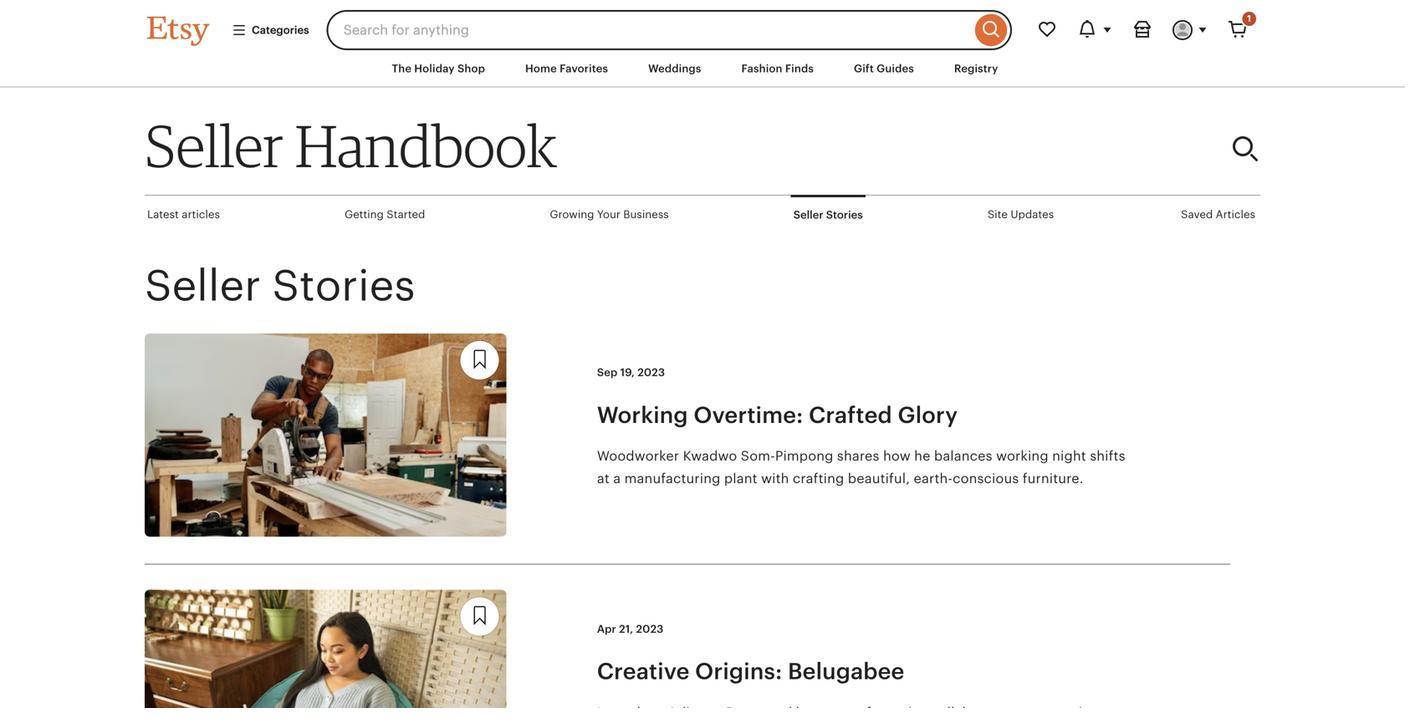 Task type: vqa. For each thing, say whether or not it's contained in the screenshot.
Home
yes



Task type: locate. For each thing, give the bounding box(es) containing it.
conscious
[[953, 472, 1020, 487]]

Search for anything text field
[[327, 10, 972, 50]]

categories button
[[219, 15, 322, 45]]

None search field
[[327, 10, 1013, 50]]

home favorites link
[[513, 54, 621, 84]]

home favorites
[[525, 62, 608, 75]]

gift
[[854, 62, 874, 75]]

latest articles link
[[145, 196, 222, 234]]

2023 right 19,
[[638, 367, 665, 379]]

seller stories link
[[791, 195, 866, 233]]

1 horizontal spatial stories
[[827, 209, 863, 221]]

gift guides
[[854, 62, 915, 75]]

saved articles link
[[1179, 196, 1259, 234]]

21,
[[619, 623, 634, 636]]

weddings
[[649, 62, 702, 75]]

som-
[[741, 449, 776, 464]]

1 vertical spatial seller
[[794, 209, 824, 221]]

updates
[[1011, 209, 1054, 221]]

handbook
[[295, 111, 557, 181]]

0 vertical spatial seller
[[145, 111, 284, 181]]

latest articles
[[147, 209, 220, 221]]

1 vertical spatial 2023
[[636, 623, 664, 636]]

seller
[[145, 111, 284, 181], [794, 209, 824, 221], [145, 262, 261, 310]]

weddings link
[[636, 54, 714, 84]]

0 horizontal spatial seller stories
[[145, 262, 415, 310]]

working overtime: crafted glory image
[[145, 334, 507, 537]]

site updates
[[988, 209, 1054, 221]]

started
[[387, 209, 425, 221]]

0 vertical spatial 2023
[[638, 367, 665, 379]]

stories
[[827, 209, 863, 221], [272, 262, 415, 310]]

growing your business
[[550, 209, 669, 221]]

working
[[597, 402, 688, 428]]

plant
[[725, 472, 758, 487]]

shares
[[838, 449, 880, 464]]

sep 19, 2023
[[597, 367, 665, 379]]

2023
[[638, 367, 665, 379], [636, 623, 664, 636]]

getting started
[[345, 209, 425, 221]]

kwadwo
[[683, 449, 738, 464]]

2023 right "21,"
[[636, 623, 664, 636]]

0 vertical spatial stories
[[827, 209, 863, 221]]

seller stories
[[794, 209, 863, 221], [145, 262, 415, 310]]

origins:
[[696, 659, 783, 685]]

night
[[1053, 449, 1087, 464]]

shop
[[458, 62, 485, 75]]

creative
[[597, 659, 690, 685]]

menu bar
[[117, 50, 1289, 88]]

categories banner
[[117, 0, 1289, 50]]

shifts
[[1091, 449, 1126, 464]]

saved
[[1182, 209, 1214, 221]]

articles
[[1216, 209, 1256, 221]]

overtime:
[[694, 402, 804, 428]]

the
[[392, 62, 412, 75]]

2023 for working
[[638, 367, 665, 379]]

he
[[915, 449, 931, 464]]

glory
[[898, 402, 958, 428]]

site updates link
[[986, 196, 1057, 234]]

manufacturing
[[625, 472, 721, 487]]

none search field inside categories 'banner'
[[327, 10, 1013, 50]]

favorites
[[560, 62, 608, 75]]

belugabee
[[788, 659, 905, 685]]

categories
[[252, 24, 309, 36]]

getting started link
[[342, 196, 428, 234]]

saved articles
[[1182, 209, 1256, 221]]

creative origins: belugabee
[[597, 659, 905, 685]]

menu bar containing the holiday shop
[[117, 50, 1289, 88]]

fashion finds
[[742, 62, 814, 75]]

registry link
[[942, 54, 1011, 84]]

articles
[[182, 209, 220, 221]]

a
[[614, 472, 621, 487]]

registry
[[955, 62, 999, 75]]

earth-
[[914, 472, 953, 487]]

fashion
[[742, 62, 783, 75]]

0 horizontal spatial stories
[[272, 262, 415, 310]]

fashion finds link
[[729, 54, 827, 84]]

site
[[988, 209, 1008, 221]]

seller handbook
[[145, 111, 557, 181]]

0 vertical spatial seller stories
[[794, 209, 863, 221]]



Task type: describe. For each thing, give the bounding box(es) containing it.
the holiday shop link
[[379, 54, 498, 84]]

business
[[624, 209, 669, 221]]

guides
[[877, 62, 915, 75]]

getting
[[345, 209, 384, 221]]

working
[[997, 449, 1049, 464]]

seller handbook link
[[145, 111, 930, 181]]

furniture.
[[1023, 472, 1084, 487]]

2 vertical spatial seller
[[145, 262, 261, 310]]

beautiful,
[[848, 472, 911, 487]]

pimpong
[[776, 449, 834, 464]]

1
[[1248, 13, 1252, 24]]

1 link
[[1218, 10, 1259, 50]]

seller for seller handbook link at the top
[[145, 111, 284, 181]]

finds
[[786, 62, 814, 75]]

crafted
[[809, 402, 893, 428]]

working overtime: crafted glory link
[[597, 401, 1133, 430]]

latest
[[147, 209, 179, 221]]

woodworker kwadwo som-pimpong shares how he balances working night shifts at a manufacturing plant with crafting beautiful, earth-conscious furniture.
[[597, 449, 1126, 487]]

creative origins: belugabee image
[[145, 590, 507, 709]]

apr 21, 2023
[[597, 623, 664, 636]]

1 vertical spatial stories
[[272, 262, 415, 310]]

19,
[[621, 367, 635, 379]]

at
[[597, 472, 610, 487]]

your
[[597, 209, 621, 221]]

growing your business link
[[548, 196, 672, 234]]

seller for seller stories link
[[794, 209, 824, 221]]

the holiday shop
[[392, 62, 485, 75]]

1 horizontal spatial seller stories
[[794, 209, 863, 221]]

sep
[[597, 367, 618, 379]]

2023 for creative
[[636, 623, 664, 636]]

holiday
[[414, 62, 455, 75]]

woodworker
[[597, 449, 680, 464]]

home
[[525, 62, 557, 75]]

1 vertical spatial seller stories
[[145, 262, 415, 310]]

balances
[[935, 449, 993, 464]]

growing
[[550, 209, 595, 221]]

gift guides link
[[842, 54, 927, 84]]

apr
[[597, 623, 617, 636]]

creative origins: belugabee link
[[597, 657, 1133, 687]]

with
[[762, 472, 790, 487]]

how
[[884, 449, 911, 464]]

working overtime: crafted glory
[[597, 402, 958, 428]]

crafting
[[793, 472, 845, 487]]



